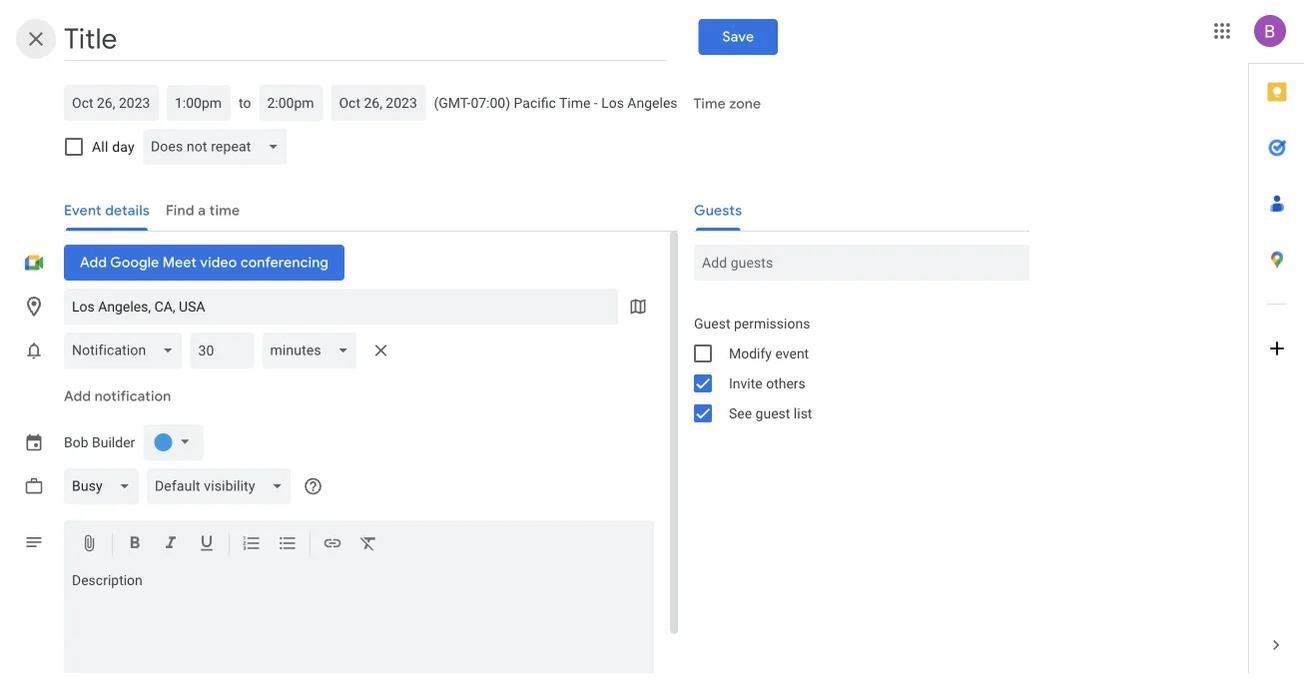Task type: describe. For each thing, give the bounding box(es) containing it.
permissions
[[734, 315, 811, 332]]

07:00)
[[471, 94, 511, 111]]

Start time text field
[[175, 91, 223, 115]]

save
[[723, 28, 754, 46]]

description
[[72, 572, 143, 589]]

list
[[794, 405, 813, 422]]

los
[[602, 94, 624, 111]]

invite
[[729, 375, 763, 392]]

see guest list
[[729, 405, 813, 422]]

0 horizontal spatial time
[[559, 94, 591, 111]]

italic image
[[161, 534, 181, 557]]

guest
[[694, 315, 731, 332]]

add notification button
[[56, 373, 179, 421]]

Title text field
[[64, 17, 667, 61]]

(gmt-07:00) pacific time - los angeles
[[434, 94, 678, 111]]

save button
[[699, 19, 778, 55]]

remove formatting image
[[359, 534, 379, 557]]

(gmt-
[[434, 94, 471, 111]]

notification
[[94, 388, 171, 406]]

all
[[92, 138, 108, 155]]

guest permissions
[[694, 315, 811, 332]]

group containing guest permissions
[[678, 309, 1030, 429]]

End date text field
[[339, 91, 418, 115]]

pacific
[[514, 94, 556, 111]]



Task type: locate. For each thing, give the bounding box(es) containing it.
builder
[[92, 434, 135, 451]]

add notification
[[64, 388, 171, 406]]

add
[[64, 388, 91, 406]]

time
[[559, 94, 591, 111], [694, 95, 726, 113]]

group
[[678, 309, 1030, 429]]

numbered list image
[[242, 534, 262, 557]]

None field
[[143, 129, 295, 165], [64, 333, 190, 369], [262, 333, 365, 369], [64, 469, 147, 505], [147, 469, 299, 505], [143, 129, 295, 165], [64, 333, 190, 369], [262, 333, 365, 369], [64, 469, 147, 505], [147, 469, 299, 505]]

underline image
[[197, 534, 217, 557]]

1 horizontal spatial time
[[694, 95, 726, 113]]

guest
[[756, 405, 791, 422]]

formatting options toolbar
[[64, 521, 654, 569]]

bob builder
[[64, 434, 135, 451]]

time left -
[[559, 94, 591, 111]]

30 minutes before element
[[64, 329, 397, 373]]

insert link image
[[323, 534, 343, 557]]

to
[[239, 94, 251, 111]]

-
[[594, 94, 598, 111]]

time zone
[[694, 95, 762, 113]]

all day
[[92, 138, 135, 155]]

angeles
[[628, 94, 678, 111]]

day
[[112, 138, 135, 155]]

End time text field
[[267, 91, 315, 115]]

time inside button
[[694, 95, 726, 113]]

event
[[776, 345, 809, 362]]

Start date text field
[[72, 91, 151, 115]]

modify
[[729, 345, 772, 362]]

zone
[[730, 95, 762, 113]]

bulleted list image
[[278, 534, 298, 557]]

time left zone
[[694, 95, 726, 113]]

modify event
[[729, 345, 809, 362]]

Guests text field
[[702, 245, 1022, 281]]

tab list
[[1250, 64, 1305, 617]]

bob
[[64, 434, 88, 451]]

Description text field
[[64, 572, 654, 674]]

Location text field
[[72, 289, 610, 325]]

see
[[729, 405, 752, 422]]

time zone button
[[686, 86, 770, 122]]

bold image
[[125, 534, 145, 557]]

invite others
[[729, 375, 806, 392]]

others
[[766, 375, 806, 392]]

Minutes in advance for notification number field
[[198, 333, 246, 369]]



Task type: vqa. For each thing, say whether or not it's contained in the screenshot.
(Gmt-
yes



